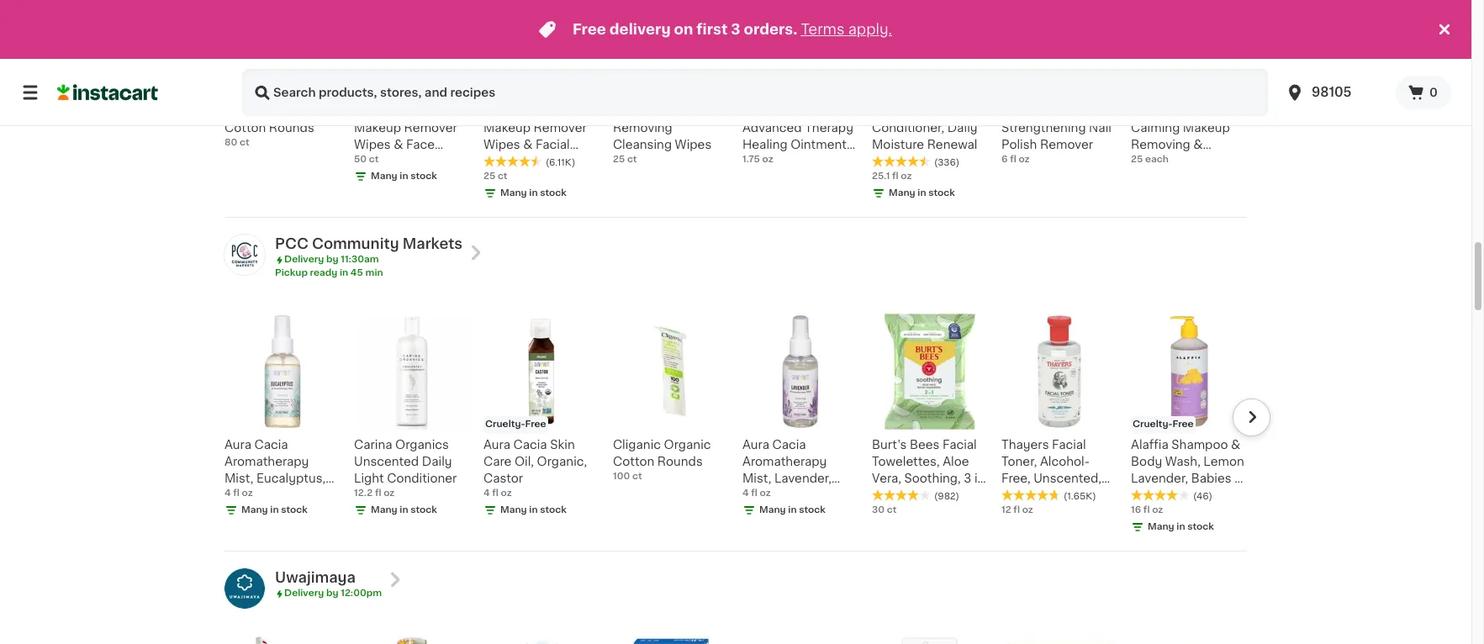 Task type: locate. For each thing, give the bounding box(es) containing it.
1 kroger from the left
[[225, 105, 264, 117]]

remover for facial
[[534, 122, 587, 134]]

eucalyptus,
[[256, 473, 326, 485]]

1 horizontal spatial cacia
[[513, 439, 547, 451]]

25.1 fl oz
[[872, 172, 912, 181]]

skin up the organic,
[[550, 439, 575, 451]]

kroger down the delivery
[[613, 105, 653, 117]]

1 delivery from the top
[[284, 255, 324, 264]]

kroger inside "kroger premium cotton rounds 80 ct"
[[225, 105, 264, 117]]

2 horizontal spatial 4
[[743, 489, 749, 498]]

2 horizontal spatial aura
[[743, 439, 770, 451]]

1 horizontal spatial 3
[[964, 473, 972, 485]]

cotton inside cliganic organic cotton rounds 100 ct
[[613, 456, 655, 468]]

1 horizontal spatial removing
[[1131, 139, 1191, 151]]

by down uwajimaya
[[326, 589, 339, 598]]

cacia up eucalyptus,
[[254, 439, 288, 451]]

facial up aloe
[[943, 439, 977, 451]]

wipes inside kroger makeup removing cleansing wipes 25 ct
[[675, 139, 712, 151]]

0 horizontal spatial 4 fl oz
[[225, 489, 253, 498]]

1 wipes from the left
[[354, 139, 391, 151]]

free,
[[1002, 473, 1031, 485]]

many in stock down the "relaxing"
[[760, 506, 826, 515]]

2 aromatherapy from the left
[[743, 456, 827, 468]]

aura up care on the left of page
[[484, 439, 510, 451]]

kroger inside kroger makeup removing cleansing wipes 25 ct
[[613, 105, 653, 117]]

free up 'oil,'
[[525, 420, 546, 429]]

cleansing
[[613, 139, 672, 151], [354, 156, 413, 168], [484, 156, 543, 168], [1131, 156, 1190, 168]]

facial up the (6.11k)
[[536, 139, 570, 151]]

1 mist, from the left
[[225, 473, 253, 485]]

makeup inside neutrogena makeup remover wipes & face cleansing towelettes
[[354, 122, 401, 134]]

min
[[365, 268, 383, 278]]

neutrogena makeup remover wipes & face cleansing towelettes
[[354, 105, 457, 184]]

many down "castor"
[[500, 506, 527, 515]]

0 horizontal spatial mist,
[[225, 473, 253, 485]]

& inside neutrogena makeup remover wipes & facial cleansing towelettes
[[523, 139, 533, 151]]

1 vertical spatial by
[[326, 589, 339, 598]]

2 cacia from the left
[[513, 439, 547, 451]]

free up "shampoo"
[[1173, 420, 1194, 429]]

cotton
[[225, 122, 266, 134], [613, 456, 655, 468]]

& inside kroger night-time calming makeup removing & cleansing cloths
[[1194, 139, 1203, 151]]

2 horizontal spatial kroger
[[1131, 105, 1171, 117]]

None search field
[[242, 69, 1268, 116]]

tube
[[743, 173, 772, 184]]

0 horizontal spatial towelettes
[[354, 173, 419, 184]]

neutrogena up the (6.11k)
[[484, 105, 554, 117]]

2 horizontal spatial remover
[[1040, 139, 1093, 151]]

&
[[394, 139, 403, 151], [523, 139, 533, 151], [1194, 139, 1203, 151], [1231, 439, 1241, 451], [1235, 473, 1244, 485]]

stock down aura cacia aromatherapy mist, lavender, relaxing
[[799, 506, 826, 515]]

cacia for oil,
[[513, 439, 547, 451]]

0 horizontal spatial cruelty-
[[485, 420, 525, 429]]

30
[[872, 506, 885, 515]]

1 cacia from the left
[[254, 439, 288, 451]]

1.75 oz
[[743, 155, 773, 164]]

45
[[351, 268, 363, 278]]

toner,
[[1002, 456, 1037, 468]]

vera,
[[872, 473, 902, 485]]

12 fl oz
[[1002, 506, 1034, 515]]

0 horizontal spatial free
[[525, 420, 546, 429]]

1 cruelty- from the left
[[485, 420, 525, 429]]

aromatherapy inside aura cacia aromatherapy mist, lavender, relaxing
[[743, 456, 827, 468]]

rounds down organic on the left of page
[[658, 456, 703, 468]]

aura for aura cacia skin care oil, organic, castor 4 fl oz
[[484, 439, 510, 451]]

cacia
[[254, 439, 288, 451], [513, 439, 547, 451], [773, 439, 806, 451]]

makeup up 50 ct
[[354, 122, 401, 134]]

2 cruelty-free from the left
[[1133, 420, 1194, 429]]

0 horizontal spatial 3
[[731, 23, 741, 36]]

1 horizontal spatial skin
[[743, 156, 768, 168]]

skin up "tube"
[[743, 156, 768, 168]]

2 cruelty- from the left
[[1133, 420, 1173, 429]]

daily inside pantene conditioner, daily moisture renewal
[[948, 122, 978, 134]]

0 horizontal spatial cruelty-free
[[485, 420, 546, 429]]

cruelty- up care on the left of page
[[485, 420, 525, 429]]

towelettes down the (6.11k)
[[484, 173, 548, 184]]

facial
[[536, 139, 570, 151], [943, 439, 977, 451], [1052, 439, 1086, 451]]

3 4 from the left
[[743, 489, 749, 498]]

1 vertical spatial removing
[[1131, 139, 1191, 151]]

ct
[[240, 138, 249, 147], [369, 155, 379, 164], [627, 155, 637, 164], [498, 172, 508, 181], [632, 472, 642, 481], [887, 506, 897, 515]]

kroger inside kroger night-time calming makeup removing & cleansing cloths
[[1131, 105, 1171, 117]]

castor
[[484, 473, 523, 485]]

pickup
[[275, 268, 308, 278]]

neutrogena inside neutrogena makeup remover wipes & facial cleansing towelettes
[[484, 105, 554, 117]]

delivery for delivery by 12:00pm
[[284, 589, 324, 598]]

0 horizontal spatial rounds
[[269, 122, 314, 134]]

item carousel region
[[225, 0, 1271, 210], [201, 307, 1271, 544]]

cruelty-free up alaffia
[[1133, 420, 1194, 429]]

2 horizontal spatial cacia
[[773, 439, 806, 451]]

neutrogena inside neutrogena makeup remover wipes & face cleansing towelettes
[[354, 105, 424, 117]]

stock
[[411, 172, 437, 181], [540, 189, 567, 198], [929, 189, 955, 198], [281, 506, 308, 515], [411, 506, 437, 515], [540, 506, 567, 515], [799, 506, 826, 515], [1188, 522, 1214, 532]]

0 vertical spatial by
[[326, 255, 339, 264]]

cruelty- for alaffia shampoo & body wash, lemon lavender, babies & kids
[[1133, 420, 1173, 429]]

0 vertical spatial rounds
[[269, 122, 314, 134]]

oz
[[762, 155, 773, 164], [1019, 155, 1030, 164], [901, 172, 912, 181], [242, 489, 253, 498], [384, 489, 395, 498], [501, 489, 512, 498], [760, 489, 771, 498], [1022, 506, 1034, 515], [1152, 506, 1163, 515]]

unscented,
[[1034, 473, 1102, 485]]

1 horizontal spatial aura
[[484, 439, 510, 451]]

aromatherapy up eucalyptus,
[[225, 456, 309, 468]]

many in stock down the aura cacia skin care oil, organic, castor 4 fl oz
[[500, 506, 567, 515]]

0 horizontal spatial neutrogena
[[354, 105, 424, 117]]

orders.
[[744, 23, 798, 36]]

2 lavender, from the left
[[1131, 473, 1189, 485]]

many down 50 ct
[[371, 172, 398, 181]]

3 cacia from the left
[[773, 439, 806, 451]]

98105 button
[[1285, 69, 1386, 116]]

lavender, up the "relaxing"
[[775, 473, 832, 485]]

carina
[[354, 439, 392, 451]]

makeup for kroger makeup removing cleansing wipes 25 ct
[[656, 105, 703, 117]]

makeup down on
[[656, 105, 703, 117]]

uwajimaya image
[[225, 569, 265, 609]]

mist, up the clearing
[[225, 473, 253, 485]]

1 horizontal spatial free
[[573, 23, 606, 36]]

aquaphor advanced therapy healing ointment skin protectant tube
[[743, 105, 854, 184]]

cotton down cliganic
[[613, 456, 655, 468]]

kroger up calming
[[1131, 105, 1171, 117]]

remover down strengthening
[[1040, 139, 1093, 151]]

remover inside smart way strengthening nail polish remover 6 fl oz
[[1040, 139, 1093, 151]]

many in stock down the (6.11k)
[[500, 189, 567, 198]]

0 horizontal spatial skin
[[550, 439, 575, 451]]

makeup inside neutrogena makeup remover wipes & facial cleansing towelettes
[[484, 122, 531, 134]]

facial up alcohol- at bottom right
[[1052, 439, 1086, 451]]

mist, inside aura cacia aromatherapy mist, lavender, relaxing
[[743, 473, 772, 485]]

by up "pickup ready in 45 min"
[[326, 255, 339, 264]]

1 4 fl oz from the left
[[225, 489, 253, 498]]

1 towelettes from the left
[[354, 173, 419, 184]]

makeup inside kroger makeup removing cleansing wipes 25 ct
[[656, 105, 703, 117]]

aura inside the aura cacia skin care oil, organic, castor 4 fl oz
[[484, 439, 510, 451]]

11:30am
[[341, 255, 379, 264]]

100
[[613, 472, 630, 481]]

1 horizontal spatial cruelty-
[[1133, 420, 1173, 429]]

2 aura from the left
[[484, 439, 510, 451]]

remover
[[404, 122, 457, 134], [534, 122, 587, 134], [1040, 139, 1093, 151]]

0 vertical spatial skin
[[743, 156, 768, 168]]

removing
[[613, 122, 673, 134], [1131, 139, 1191, 151]]

2 horizontal spatial facial
[[1052, 439, 1086, 451]]

1 horizontal spatial wipes
[[484, 139, 520, 151]]

1 horizontal spatial mist,
[[743, 473, 772, 485]]

remover inside neutrogena makeup remover wipes & facial cleansing towelettes
[[534, 122, 587, 134]]

0 horizontal spatial kroger
[[225, 105, 264, 117]]

1 horizontal spatial cruelty-free
[[1133, 420, 1194, 429]]

cotton up 80
[[225, 122, 266, 134]]

2 horizontal spatial 25
[[1131, 155, 1143, 164]]

cotton inside "kroger premium cotton rounds 80 ct"
[[225, 122, 266, 134]]

1 horizontal spatial lavender,
[[1131, 473, 1189, 485]]

rounds down premium
[[269, 122, 314, 134]]

(982)
[[934, 492, 960, 501]]

pantene conditioner, daily moisture renewal
[[872, 105, 978, 151]]

1 horizontal spatial remover
[[534, 122, 587, 134]]

0 horizontal spatial removing
[[613, 122, 673, 134]]

cruelty-free up 'oil,'
[[485, 420, 546, 429]]

4 fl oz for clearing
[[225, 489, 253, 498]]

neutrogena up face
[[354, 105, 424, 117]]

rounds for organic
[[658, 456, 703, 468]]

aura inside aura cacia aromatherapy mist, eucalyptus, clearing
[[225, 439, 251, 451]]

2 horizontal spatial wipes
[[675, 139, 712, 151]]

★★★★★
[[484, 156, 543, 167], [484, 156, 543, 167], [872, 156, 931, 167], [872, 156, 931, 167], [872, 490, 931, 501], [872, 490, 931, 501], [1002, 490, 1061, 501], [1002, 490, 1061, 501], [1131, 490, 1190, 501], [1131, 490, 1190, 501]]

aura up the "relaxing"
[[743, 439, 770, 451]]

1 vertical spatial skin
[[550, 439, 575, 451]]

item carousel region containing aura cacia aromatherapy mist, eucalyptus, clearing
[[201, 307, 1271, 544]]

98105
[[1312, 86, 1352, 98]]

delivery down uwajimaya
[[284, 589, 324, 598]]

makeup
[[656, 105, 703, 117], [354, 122, 401, 134], [484, 122, 531, 134], [1183, 122, 1230, 134]]

0 horizontal spatial 4
[[225, 489, 231, 498]]

cleansing inside kroger makeup removing cleansing wipes 25 ct
[[613, 139, 672, 151]]

1 horizontal spatial towelettes
[[484, 173, 548, 184]]

1 horizontal spatial 4 fl oz
[[743, 489, 771, 498]]

mist, for relaxing
[[743, 473, 772, 485]]

4 fl oz for relaxing
[[743, 489, 771, 498]]

towelettes down 50 ct
[[354, 173, 419, 184]]

wipes inside neutrogena makeup remover wipes & facial cleansing towelettes
[[484, 139, 520, 151]]

lavender,
[[775, 473, 832, 485], [1131, 473, 1189, 485]]

2 kroger from the left
[[613, 105, 653, 117]]

3 inside limited time offer 'region'
[[731, 23, 741, 36]]

1 aromatherapy from the left
[[225, 456, 309, 468]]

oz inside smart way strengthening nail polish remover 6 fl oz
[[1019, 155, 1030, 164]]

wipes left healing
[[675, 139, 712, 151]]

cacia inside the aura cacia skin care oil, organic, castor 4 fl oz
[[513, 439, 547, 451]]

rounds inside "kroger premium cotton rounds 80 ct"
[[269, 122, 314, 134]]

2 towelettes from the left
[[484, 173, 548, 184]]

fl inside the aura cacia skin care oil, organic, castor 4 fl oz
[[492, 489, 499, 498]]

rounds for premium
[[269, 122, 314, 134]]

0 horizontal spatial cacia
[[254, 439, 288, 451]]

remover for face
[[404, 122, 457, 134]]

fl
[[1010, 155, 1017, 164], [892, 172, 899, 181], [233, 489, 240, 498], [375, 489, 381, 498], [492, 489, 499, 498], [751, 489, 758, 498], [1014, 506, 1020, 515], [1144, 506, 1150, 515]]

mist, up the "relaxing"
[[743, 473, 772, 485]]

kroger makeup removing cleansing wipes 25 ct
[[613, 105, 712, 164]]

stock down (46)
[[1188, 522, 1214, 532]]

towelettes inside neutrogena makeup remover wipes & facial cleansing towelettes
[[484, 173, 548, 184]]

wipes inside neutrogena makeup remover wipes & face cleansing towelettes
[[354, 139, 391, 151]]

in
[[400, 172, 408, 181], [529, 189, 538, 198], [918, 189, 927, 198], [340, 268, 348, 278], [975, 473, 985, 485], [270, 506, 279, 515], [400, 506, 408, 515], [529, 506, 538, 515], [788, 506, 797, 515], [1177, 522, 1186, 532]]

delivery up pickup
[[284, 255, 324, 264]]

mist, inside aura cacia aromatherapy mist, eucalyptus, clearing
[[225, 473, 253, 485]]

3 aura from the left
[[743, 439, 770, 451]]

0 horizontal spatial facial
[[536, 139, 570, 151]]

cacia up the "relaxing"
[[773, 439, 806, 451]]

remover inside neutrogena makeup remover wipes & face cleansing towelettes
[[404, 122, 457, 134]]

pcc community markets image
[[225, 235, 265, 275]]

1 4 from the left
[[225, 489, 231, 498]]

wipes up 50 ct
[[354, 139, 391, 151]]

carina organics unscented daily light conditioner 12.2 fl oz
[[354, 439, 457, 498]]

1 lavender, from the left
[[775, 473, 832, 485]]

0 horizontal spatial remover
[[404, 122, 457, 134]]

daily up renewal
[[948, 122, 978, 134]]

fl inside smart way strengthening nail polish remover 6 fl oz
[[1010, 155, 1017, 164]]

1 horizontal spatial kroger
[[613, 105, 653, 117]]

2 mist, from the left
[[743, 473, 772, 485]]

0 vertical spatial cotton
[[225, 122, 266, 134]]

ct inside cliganic organic cotton rounds 100 ct
[[632, 472, 642, 481]]

lavender, inside aura cacia aromatherapy mist, lavender, relaxing
[[775, 473, 832, 485]]

1 aura from the left
[[225, 439, 251, 451]]

2 delivery from the top
[[284, 589, 324, 598]]

1 by from the top
[[326, 255, 339, 264]]

0 horizontal spatial daily
[[422, 456, 452, 468]]

community
[[312, 237, 399, 251]]

0 horizontal spatial cotton
[[225, 122, 266, 134]]

1 horizontal spatial daily
[[948, 122, 978, 134]]

cruelty-free for alaffia shampoo & body wash, lemon lavender, babies & kids
[[1133, 420, 1194, 429]]

1 vertical spatial cotton
[[613, 456, 655, 468]]

care
[[484, 456, 512, 468]]

towelettes inside neutrogena makeup remover wipes & face cleansing towelettes
[[354, 173, 419, 184]]

free left the delivery
[[573, 23, 606, 36]]

2 neutrogena from the left
[[484, 105, 554, 117]]

1 horizontal spatial neutrogena
[[484, 105, 554, 117]]

cacia inside aura cacia aromatherapy mist, eucalyptus, clearing
[[254, 439, 288, 451]]

1 horizontal spatial facial
[[943, 439, 977, 451]]

aura up the clearing
[[225, 439, 251, 451]]

remover up the (6.11k)
[[534, 122, 587, 134]]

0 horizontal spatial aura
[[225, 439, 251, 451]]

3
[[731, 23, 741, 36], [964, 473, 972, 485]]

1 horizontal spatial rounds
[[658, 456, 703, 468]]

ct inside kroger makeup removing cleansing wipes 25 ct
[[627, 155, 637, 164]]

cleansing inside kroger night-time calming makeup removing & cleansing cloths
[[1131, 156, 1190, 168]]

& inside neutrogena makeup remover wipes & face cleansing towelettes
[[394, 139, 403, 151]]

1 vertical spatial 3
[[964, 473, 972, 485]]

0 vertical spatial 3
[[731, 23, 741, 36]]

delivery
[[610, 23, 671, 36]]

stock down eucalyptus,
[[281, 506, 308, 515]]

rounds
[[269, 122, 314, 134], [658, 456, 703, 468]]

by for 12:00pm
[[326, 589, 339, 598]]

pickup ready in 45 min
[[275, 268, 383, 278]]

remover up face
[[404, 122, 457, 134]]

1 neutrogena from the left
[[354, 105, 424, 117]]

cacia for lavender,
[[773, 439, 806, 451]]

1 vertical spatial rounds
[[658, 456, 703, 468]]

0 horizontal spatial 25
[[484, 172, 496, 181]]

aura
[[225, 439, 251, 451], [484, 439, 510, 451], [743, 439, 770, 451]]

mist,
[[225, 473, 253, 485], [743, 473, 772, 485]]

time
[[1211, 105, 1238, 117]]

1 horizontal spatial cotton
[[613, 456, 655, 468]]

3 inside burt's bees facial towelettes, aloe vera, soothing, 3 in 1
[[964, 473, 972, 485]]

aromatherapy inside aura cacia aromatherapy mist, eucalyptus, clearing
[[225, 456, 309, 468]]

many in stock down (46)
[[1148, 522, 1214, 532]]

kroger up 80
[[225, 105, 264, 117]]

0 horizontal spatial aromatherapy
[[225, 456, 309, 468]]

3 down aloe
[[964, 473, 972, 485]]

1 vertical spatial item carousel region
[[201, 307, 1271, 544]]

rounds inside cliganic organic cotton rounds 100 ct
[[658, 456, 703, 468]]

wipes up 25 ct
[[484, 139, 520, 151]]

night-
[[1174, 105, 1211, 117]]

0 horizontal spatial wipes
[[354, 139, 391, 151]]

makeup down night-
[[1183, 122, 1230, 134]]

cacia up 'oil,'
[[513, 439, 547, 451]]

cotton for cliganic organic cotton rounds
[[613, 456, 655, 468]]

limited time offer region
[[0, 0, 1435, 59]]

cleansing inside neutrogena makeup remover wipes & facial cleansing towelettes
[[484, 156, 543, 168]]

1 vertical spatial daily
[[422, 456, 452, 468]]

skin
[[743, 156, 768, 168], [550, 439, 575, 451]]

therapy
[[805, 122, 854, 134]]

1 vertical spatial delivery
[[284, 589, 324, 598]]

1 horizontal spatial 25
[[613, 155, 625, 164]]

2 horizontal spatial free
[[1173, 420, 1194, 429]]

3 wipes from the left
[[675, 139, 712, 151]]

towelettes for neutrogena makeup remover wipes & face cleansing towelettes
[[354, 173, 419, 184]]

0 button
[[1396, 76, 1452, 109]]

3 right first
[[731, 23, 741, 36]]

Search field
[[242, 69, 1268, 116]]

makeup for neutrogena makeup remover wipes & face cleansing towelettes
[[354, 122, 401, 134]]

25 ct
[[484, 172, 508, 181]]

kroger
[[225, 105, 264, 117], [613, 105, 653, 117], [1131, 105, 1171, 117]]

pantene
[[872, 105, 921, 117]]

lavender, down body on the right
[[1131, 473, 1189, 485]]

2 4 fl oz from the left
[[743, 489, 771, 498]]

terms
[[801, 23, 845, 36]]

0 vertical spatial daily
[[948, 122, 978, 134]]

(46)
[[1194, 492, 1213, 501]]

0 vertical spatial item carousel region
[[225, 0, 1271, 210]]

free for aura cacia skin care oil, organic, castor
[[525, 420, 546, 429]]

98105 button
[[1275, 69, 1396, 116]]

aura inside aura cacia aromatherapy mist, lavender, relaxing
[[743, 439, 770, 451]]

2 wipes from the left
[[484, 139, 520, 151]]

kroger premium cotton rounds 80 ct
[[225, 105, 320, 147]]

cruelty- up alaffia
[[1133, 420, 1173, 429]]

1 cruelty-free from the left
[[485, 420, 546, 429]]

16
[[1131, 506, 1141, 515]]

body
[[1131, 456, 1163, 468]]

advanced
[[743, 122, 802, 134]]

cleansing inside neutrogena makeup remover wipes & face cleansing towelettes
[[354, 156, 413, 168]]

2 by from the top
[[326, 589, 339, 598]]

1 horizontal spatial aromatherapy
[[743, 456, 827, 468]]

2 4 from the left
[[484, 489, 490, 498]]

aromatherapy up the "relaxing"
[[743, 456, 827, 468]]

0 vertical spatial removing
[[613, 122, 673, 134]]

3 kroger from the left
[[1131, 105, 1171, 117]]

0 vertical spatial delivery
[[284, 255, 324, 264]]

1 horizontal spatial 4
[[484, 489, 490, 498]]

many in stock down 25.1 fl oz
[[889, 189, 955, 198]]

burt's bees facial towelettes, aloe vera, soothing, 3 in 1
[[872, 439, 985, 501]]

makeup up 25 ct
[[484, 122, 531, 134]]

daily down the organics
[[422, 456, 452, 468]]

0 horizontal spatial lavender,
[[775, 473, 832, 485]]

way
[[1040, 105, 1066, 117]]

cacia inside aura cacia aromatherapy mist, lavender, relaxing
[[773, 439, 806, 451]]

daily
[[948, 122, 978, 134], [422, 456, 452, 468]]

protectant
[[771, 156, 833, 168]]

premium
[[267, 105, 320, 117]]

free
[[573, 23, 606, 36], [525, 420, 546, 429], [1173, 420, 1194, 429]]

skin inside aquaphor advanced therapy healing ointment skin protectant tube
[[743, 156, 768, 168]]



Task type: describe. For each thing, give the bounding box(es) containing it.
removing inside kroger night-time calming makeup removing & cleansing cloths
[[1131, 139, 1191, 151]]

facial inside burt's bees facial towelettes, aloe vera, soothing, 3 in 1
[[943, 439, 977, 451]]

cruelty-free for aura cacia skin care oil, organic, castor
[[485, 420, 546, 429]]

50
[[354, 155, 367, 164]]

healing
[[743, 139, 788, 151]]

delivery for delivery by 11:30am
[[284, 255, 324, 264]]

many in stock down face
[[371, 172, 437, 181]]

item carousel region containing kroger premium cotton rounds
[[225, 0, 1271, 210]]

12.2
[[354, 489, 373, 498]]

free delivery on first 3 orders. terms apply.
[[573, 23, 892, 36]]

by for 11:30am
[[326, 255, 339, 264]]

oz inside the aura cacia skin care oil, organic, castor 4 fl oz
[[501, 489, 512, 498]]

aloe
[[943, 456, 969, 468]]

many down 25.1 fl oz
[[889, 189, 916, 198]]

towelettes,
[[872, 456, 940, 468]]

first
[[697, 23, 728, 36]]

relaxing
[[743, 490, 793, 501]]

aura for aura cacia aromatherapy mist, lavender, relaxing
[[743, 439, 770, 451]]

30 ct
[[872, 506, 897, 515]]

neutrogena for face
[[354, 105, 424, 117]]

polish
[[1002, 139, 1037, 151]]

25 for 25 each
[[1131, 155, 1143, 164]]

on
[[674, 23, 693, 36]]

calming
[[1131, 122, 1180, 134]]

kroger night-time calming makeup removing & cleansing cloths
[[1131, 105, 1238, 168]]

cliganic
[[613, 439, 661, 451]]

wipes for face
[[354, 139, 391, 151]]

light
[[354, 473, 384, 485]]

aromatherapy for lavender,
[[743, 456, 827, 468]]

4 for relaxing
[[743, 489, 749, 498]]

apply.
[[848, 23, 892, 36]]

12:00pm
[[341, 589, 382, 598]]

wash,
[[1166, 456, 1201, 468]]

cotton for kroger premium cotton rounds
[[225, 122, 266, 134]]

unscented
[[354, 456, 419, 468]]

0
[[1430, 87, 1438, 98]]

stock down the (6.11k)
[[540, 189, 567, 198]]

daily inside "carina organics unscented daily light conditioner 12.2 fl oz"
[[422, 456, 452, 468]]

mist, for clearing
[[225, 473, 253, 485]]

(336)
[[934, 158, 960, 168]]

aura cacia aromatherapy mist, lavender, relaxing
[[743, 439, 832, 501]]

cacia for eucalyptus,
[[254, 439, 288, 451]]

shampoo
[[1172, 439, 1228, 451]]

cloths
[[1193, 156, 1232, 168]]

facial inside neutrogena makeup remover wipes & facial cleansing towelettes
[[536, 139, 570, 151]]

cliganic organic cotton rounds 100 ct
[[613, 439, 711, 481]]

smart way strengthening nail polish remover 6 fl oz
[[1002, 105, 1112, 164]]

kroger for kroger premium cotton rounds
[[225, 105, 264, 117]]

aura for aura cacia aromatherapy mist, eucalyptus, clearing
[[225, 439, 251, 451]]

many down the "relaxing"
[[760, 506, 786, 515]]

aura cacia aromatherapy mist, eucalyptus, clearing
[[225, 439, 326, 501]]

delivery by 11:30am
[[284, 255, 379, 264]]

cruelty- for aura cacia skin care oil, organic, castor
[[485, 420, 525, 429]]

terms apply. link
[[801, 23, 892, 36]]

12
[[1002, 506, 1012, 515]]

kroger for kroger makeup removing cleansing wipes
[[613, 105, 653, 117]]

makeup for neutrogena makeup remover wipes & facial cleansing towelettes
[[484, 122, 531, 134]]

organics
[[395, 439, 449, 451]]

many in stock down conditioner
[[371, 506, 437, 515]]

free for alaffia shampoo & body wash, lemon lavender, babies & kids
[[1173, 420, 1194, 429]]

many down 25 ct
[[500, 189, 527, 198]]

lavender, inside alaffia shampoo & body wash, lemon lavender, babies & kids
[[1131, 473, 1189, 485]]

conditioner
[[387, 473, 457, 485]]

conditioner,
[[872, 122, 945, 134]]

fl inside "carina organics unscented daily light conditioner 12.2 fl oz"
[[375, 489, 381, 498]]

ct inside "kroger premium cotton rounds 80 ct"
[[240, 138, 249, 147]]

kids
[[1131, 490, 1157, 501]]

stock down "(336)"
[[929, 189, 955, 198]]

many down 16 fl oz
[[1148, 522, 1175, 532]]

neutrogena for facial
[[484, 105, 554, 117]]

hazel
[[1039, 490, 1072, 501]]

25 inside kroger makeup removing cleansing wipes 25 ct
[[613, 155, 625, 164]]

25 each
[[1131, 155, 1169, 164]]

stock down conditioner
[[411, 506, 437, 515]]

stock down the aura cacia skin care oil, organic, castor 4 fl oz
[[540, 506, 567, 515]]

facial inside thayers facial toner, alcohol- free, unscented, witch hazel
[[1052, 439, 1086, 451]]

renewal
[[927, 139, 978, 151]]

many down the clearing
[[241, 506, 268, 515]]

stock down face
[[411, 172, 437, 181]]

babies
[[1192, 473, 1232, 485]]

(1.65k)
[[1064, 492, 1096, 501]]

organic
[[664, 439, 711, 451]]

instacart logo image
[[57, 82, 158, 103]]

thayers facial toner, alcohol- free, unscented, witch hazel
[[1002, 439, 1102, 501]]

ointment
[[791, 139, 847, 151]]

free inside limited time offer 'region'
[[573, 23, 606, 36]]

smart
[[1002, 105, 1037, 117]]

markets
[[403, 237, 463, 251]]

1.75
[[743, 155, 760, 164]]

oz inside "carina organics unscented daily light conditioner 12.2 fl oz"
[[384, 489, 395, 498]]

oil,
[[515, 456, 534, 468]]

nail
[[1089, 122, 1112, 134]]

many down 12.2
[[371, 506, 398, 515]]

wipes for facial
[[484, 139, 520, 151]]

25 for 25 ct
[[484, 172, 496, 181]]

thayers
[[1002, 439, 1049, 451]]

in inside burt's bees facial towelettes, aloe vera, soothing, 3 in 1
[[975, 473, 985, 485]]

each
[[1145, 155, 1169, 164]]

16 fl oz
[[1131, 506, 1163, 515]]

(6.11k)
[[546, 158, 576, 168]]

50 ct
[[354, 155, 379, 164]]

4 inside the aura cacia skin care oil, organic, castor 4 fl oz
[[484, 489, 490, 498]]

lemon
[[1204, 456, 1245, 468]]

neutrogena makeup remover wipes & facial cleansing towelettes
[[484, 105, 587, 184]]

25.1
[[872, 172, 890, 181]]

delivery by 12:00pm
[[284, 589, 382, 598]]

4 for clearing
[[225, 489, 231, 498]]

aromatherapy for eucalyptus,
[[225, 456, 309, 468]]

alcohol-
[[1040, 456, 1090, 468]]

organic,
[[537, 456, 587, 468]]

burt's
[[872, 439, 907, 451]]

aura cacia skin care oil, organic, castor 4 fl oz
[[484, 439, 587, 498]]

aquaphor
[[743, 105, 800, 117]]

makeup inside kroger night-time calming makeup removing & cleansing cloths
[[1183, 122, 1230, 134]]

bees
[[910, 439, 940, 451]]

skin inside the aura cacia skin care oil, organic, castor 4 fl oz
[[550, 439, 575, 451]]

soothing,
[[905, 473, 961, 485]]

ready
[[310, 268, 337, 278]]

strengthening
[[1002, 122, 1086, 134]]

many in stock down the clearing
[[241, 506, 308, 515]]

alaffia
[[1131, 439, 1169, 451]]

removing inside kroger makeup removing cleansing wipes 25 ct
[[613, 122, 673, 134]]

towelettes for neutrogena makeup remover wipes & facial cleansing towelettes
[[484, 173, 548, 184]]



Task type: vqa. For each thing, say whether or not it's contained in the screenshot.
Shampoo
yes



